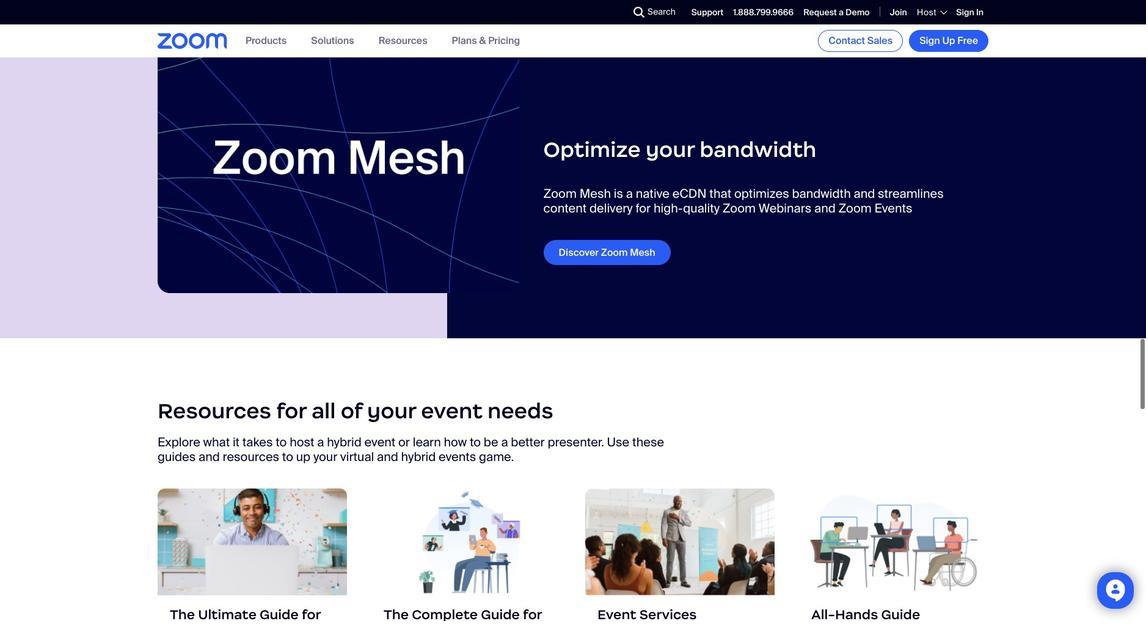 Task type: describe. For each thing, give the bounding box(es) containing it.
explore what it takes to host a hybrid event or learn how to be a better presenter. use these guides and resources to up your virtual and hybrid events game.
[[158, 435, 664, 465]]

a inside zoom mesh is a native ecdn that optimizes bandwidth and streamlines content delivery for high-quality zoom webinars and zoom events
[[626, 186, 633, 201]]

sign up free link
[[909, 30, 989, 52]]

pricing
[[488, 34, 520, 47]]

host button
[[917, 7, 947, 18]]

event inside explore what it takes to host a hybrid event or learn how to be a better presenter. use these guides and resources to up your virtual and hybrid events game.
[[365, 435, 396, 450]]

join link
[[890, 7, 907, 18]]

discover
[[559, 246, 599, 259]]

man at computer with confetti image
[[158, 489, 347, 596]]

products
[[246, 34, 287, 47]]

sign up free
[[920, 34, 978, 47]]

better
[[511, 435, 545, 450]]

a right host
[[317, 435, 324, 450]]

and left it
[[199, 449, 220, 465]]

products button
[[246, 34, 287, 47]]

that
[[710, 186, 732, 201]]

demo
[[846, 7, 870, 18]]

contact sales link
[[818, 30, 903, 52]]

up
[[296, 449, 311, 465]]

zoom left "events"
[[839, 200, 872, 216]]

for inside zoom mesh is a native ecdn that optimizes bandwidth and streamlines content delivery for high-quality zoom webinars and zoom events
[[636, 200, 651, 216]]

mesh inside discover zoom mesh link
[[630, 246, 655, 259]]

discover zoom mesh
[[559, 246, 655, 259]]

sales
[[868, 34, 893, 47]]

and left the or
[[377, 449, 398, 465]]

bandwidth inside zoom mesh is a native ecdn that optimizes bandwidth and streamlines content delivery for high-quality zoom webinars and zoom events
[[792, 186, 851, 201]]

is
[[614, 186, 623, 201]]

to left be
[[470, 435, 481, 450]]

0 vertical spatial bandwidth
[[700, 136, 817, 163]]

support
[[692, 7, 724, 18]]

streamlines
[[878, 186, 944, 201]]

in
[[976, 7, 984, 18]]

be
[[484, 435, 498, 450]]

1.888.799.9666
[[734, 7, 794, 18]]

use
[[607, 435, 630, 450]]

search
[[648, 6, 676, 17]]

up
[[943, 34, 955, 47]]

solutions button
[[311, 34, 354, 47]]

&
[[479, 34, 486, 47]]

cartoon of 3 people working as desk image
[[799, 489, 989, 596]]

guides
[[158, 449, 196, 465]]

request
[[804, 7, 837, 18]]

solutions
[[311, 34, 354, 47]]

a left demo
[[839, 7, 844, 18]]

sign for sign in
[[957, 7, 975, 18]]

needs
[[488, 398, 553, 425]]

plans & pricing
[[452, 34, 520, 47]]

content
[[544, 200, 587, 216]]

it
[[233, 435, 240, 450]]

to left up at bottom
[[282, 449, 293, 465]]

native
[[636, 186, 670, 201]]

optimizes
[[734, 186, 789, 201]]

free
[[958, 34, 978, 47]]

1 horizontal spatial hybrid
[[401, 449, 436, 465]]

1.888.799.9666 link
[[734, 7, 794, 18]]

and right webinars
[[815, 200, 836, 216]]

event services image
[[585, 489, 775, 596]]

game.
[[479, 449, 514, 465]]



Task type: vqa. For each thing, say whether or not it's contained in the screenshot.
"Host" dropdown button
yes



Task type: locate. For each thing, give the bounding box(es) containing it.
0 horizontal spatial event
[[365, 435, 396, 450]]

0 vertical spatial mesh
[[580, 186, 611, 201]]

virtual
[[340, 449, 374, 465]]

how
[[444, 435, 467, 450]]

zoom mesh is a native ecdn that optimizes bandwidth and streamlines content delivery for high-quality zoom webinars and zoom events
[[544, 186, 944, 216]]

0 horizontal spatial mesh
[[580, 186, 611, 201]]

quality
[[683, 200, 720, 216]]

and left streamlines
[[854, 186, 875, 201]]

0 horizontal spatial sign
[[920, 34, 940, 47]]

1 vertical spatial event
[[365, 435, 396, 450]]

for left high-
[[636, 200, 651, 216]]

resources for resources dropdown button
[[379, 34, 428, 47]]

sign left "in"
[[957, 7, 975, 18]]

hybrid left events
[[401, 449, 436, 465]]

of
[[341, 398, 362, 425]]

presenter.
[[548, 435, 604, 450]]

None search field
[[589, 2, 637, 22]]

ecdn
[[673, 186, 707, 201]]

resources for resources for all of your event needs
[[158, 398, 271, 425]]

learn
[[413, 435, 441, 450]]

zoom
[[544, 186, 577, 201], [723, 200, 756, 216], [839, 200, 872, 216], [601, 246, 628, 259]]

a right is
[[626, 186, 633, 201]]

or
[[398, 435, 410, 450]]

request a demo
[[804, 7, 870, 18]]

1 horizontal spatial sign
[[957, 7, 975, 18]]

high-
[[654, 200, 683, 216]]

mesh left is
[[580, 186, 611, 201]]

zoom left delivery
[[544, 186, 577, 201]]

mesh inside zoom mesh is a native ecdn that optimizes bandwidth and streamlines content delivery for high-quality zoom webinars and zoom events
[[580, 186, 611, 201]]

host
[[290, 435, 314, 450]]

zoom right quality
[[723, 200, 756, 216]]

0 vertical spatial for
[[636, 200, 651, 216]]

cartoon man holding coffee and laptop image
[[372, 489, 561, 596]]

explore
[[158, 435, 200, 450]]

hybrid
[[327, 435, 362, 450], [401, 449, 436, 465]]

1 vertical spatial mesh
[[630, 246, 655, 259]]

1 vertical spatial sign
[[920, 34, 940, 47]]

takes
[[242, 435, 273, 450]]

bandwidth right optimizes
[[792, 186, 851, 201]]

1 vertical spatial resources
[[158, 398, 271, 425]]

contact
[[829, 34, 865, 47]]

sign in link
[[957, 7, 984, 18]]

0 vertical spatial event
[[421, 398, 483, 425]]

resources button
[[379, 34, 428, 47]]

0 horizontal spatial your
[[313, 449, 338, 465]]

discover zoom mesh link
[[544, 240, 671, 265]]

resources for all of your event needs
[[158, 398, 553, 425]]

0 horizontal spatial for
[[276, 398, 307, 425]]

0 vertical spatial resources
[[379, 34, 428, 47]]

0 horizontal spatial hybrid
[[327, 435, 362, 450]]

resources
[[223, 449, 279, 465]]

resources
[[379, 34, 428, 47], [158, 398, 271, 425]]

request a demo link
[[804, 7, 870, 18]]

zoom right discover
[[601, 246, 628, 259]]

your up the or
[[367, 398, 416, 425]]

all
[[312, 398, 336, 425]]

1 vertical spatial bandwidth
[[792, 186, 851, 201]]

a right be
[[501, 435, 508, 450]]

sign
[[957, 7, 975, 18], [920, 34, 940, 47]]

2 horizontal spatial your
[[646, 136, 695, 163]]

optimize your bandwidth
[[544, 136, 817, 163]]

optimize
[[544, 136, 641, 163]]

support link
[[692, 7, 724, 18]]

for left all
[[276, 398, 307, 425]]

to left host
[[276, 435, 287, 450]]

1 horizontal spatial resources
[[379, 34, 428, 47]]

0 vertical spatial sign
[[957, 7, 975, 18]]

a
[[839, 7, 844, 18], [626, 186, 633, 201], [317, 435, 324, 450], [501, 435, 508, 450]]

1 horizontal spatial event
[[421, 398, 483, 425]]

your inside explore what it takes to host a hybrid event or learn how to be a better presenter. use these guides and resources to up your virtual and hybrid events game.
[[313, 449, 338, 465]]

search image
[[634, 7, 645, 18]]

plans & pricing link
[[452, 34, 520, 47]]

events
[[875, 200, 913, 216]]

contact sales
[[829, 34, 893, 47]]

hybrid down "of"
[[327, 435, 362, 450]]

mesh
[[580, 186, 611, 201], [630, 246, 655, 259]]

1 horizontal spatial for
[[636, 200, 651, 216]]

your up native on the top right
[[646, 136, 695, 163]]

zoom mesh image
[[158, 22, 519, 293]]

zoom logo image
[[158, 33, 227, 49]]

bandwidth up optimizes
[[700, 136, 817, 163]]

event up how
[[421, 398, 483, 425]]

these
[[632, 435, 664, 450]]

sign in
[[957, 7, 984, 18]]

plans
[[452, 34, 477, 47]]

your right up at bottom
[[313, 449, 338, 465]]

1 vertical spatial your
[[367, 398, 416, 425]]

mesh down high-
[[630, 246, 655, 259]]

sign left up
[[920, 34, 940, 47]]

delivery
[[590, 200, 633, 216]]

for
[[636, 200, 651, 216], [276, 398, 307, 425]]

what
[[203, 435, 230, 450]]

and
[[854, 186, 875, 201], [815, 200, 836, 216], [199, 449, 220, 465], [377, 449, 398, 465]]

join
[[890, 7, 907, 18]]

webinars
[[759, 200, 812, 216]]

to
[[276, 435, 287, 450], [470, 435, 481, 450], [282, 449, 293, 465]]

zoom inside discover zoom mesh link
[[601, 246, 628, 259]]

events
[[439, 449, 476, 465]]

search image
[[634, 7, 645, 18]]

bandwidth
[[700, 136, 817, 163], [792, 186, 851, 201]]

event
[[421, 398, 483, 425], [365, 435, 396, 450]]

your
[[646, 136, 695, 163], [367, 398, 416, 425], [313, 449, 338, 465]]

1 vertical spatial for
[[276, 398, 307, 425]]

0 horizontal spatial resources
[[158, 398, 271, 425]]

0 vertical spatial your
[[646, 136, 695, 163]]

1 horizontal spatial mesh
[[630, 246, 655, 259]]

event left the or
[[365, 435, 396, 450]]

host
[[917, 7, 937, 18]]

2 vertical spatial your
[[313, 449, 338, 465]]

sign for sign up free
[[920, 34, 940, 47]]

1 horizontal spatial your
[[367, 398, 416, 425]]



